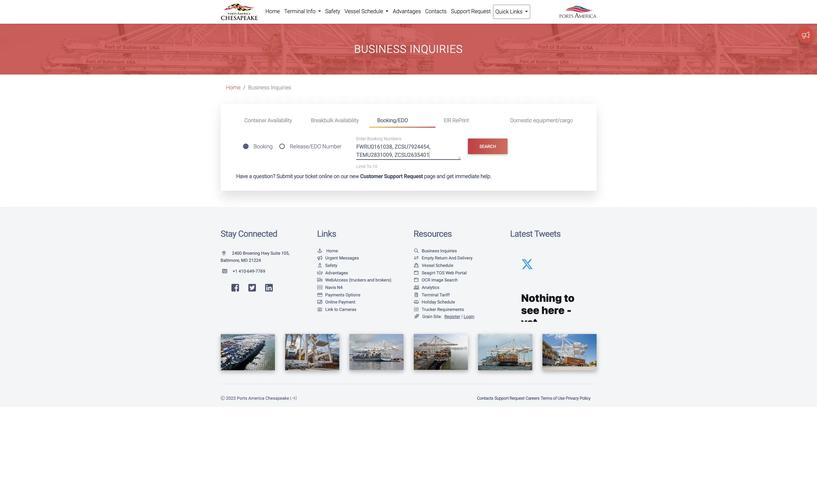 Task type: vqa. For each thing, say whether or not it's contained in the screenshot.
two to the left
no



Task type: describe. For each thing, give the bounding box(es) containing it.
0 vertical spatial support
[[451, 8, 470, 15]]

brokers)
[[376, 278, 392, 283]]

1 horizontal spatial |
[[462, 314, 463, 320]]

release/edo
[[290, 143, 321, 150]]

0 horizontal spatial support
[[384, 173, 403, 180]]

search image
[[414, 249, 419, 253]]

2 vertical spatial business
[[422, 248, 439, 253]]

payments
[[325, 292, 345, 297]]

105,
[[281, 251, 290, 256]]

image
[[431, 278, 444, 283]]

careers
[[526, 396, 540, 401]]

domestic equipment/cargo
[[510, 117, 573, 124]]

have
[[236, 173, 248, 180]]

equipment/cargo
[[533, 117, 573, 124]]

schedule for bottom vessel schedule link
[[436, 263, 453, 268]]

limit
[[356, 164, 366, 169]]

0 horizontal spatial support request link
[[449, 5, 493, 18]]

link to cameras
[[325, 307, 357, 312]]

a
[[249, 173, 252, 180]]

1 vertical spatial advantages
[[325, 270, 348, 275]]

options
[[346, 292, 361, 297]]

1 vertical spatial contacts link
[[477, 392, 494, 404]]

ship image
[[414, 264, 419, 268]]

navis
[[325, 285, 336, 290]]

+1 410-649-7769
[[233, 269, 265, 274]]

webaccess
[[325, 278, 348, 283]]

1 vertical spatial business inquiries
[[248, 84, 291, 91]]

customer
[[360, 173, 383, 180]]

to
[[334, 307, 338, 312]]

submit
[[277, 173, 293, 180]]

portal
[[455, 270, 467, 275]]

copyright image
[[221, 396, 225, 401]]

empty return and delivery link
[[414, 256, 473, 261]]

to
[[367, 164, 372, 169]]

Enter Booking Numbers text field
[[356, 143, 461, 160]]

2 vertical spatial business inquiries
[[422, 248, 457, 253]]

seagirt tos web portal link
[[414, 270, 467, 275]]

ocr image search
[[422, 278, 458, 283]]

urgent messages link
[[317, 256, 359, 261]]

contacts for contacts support request careers terms of use privacy policy
[[477, 396, 494, 401]]

1 horizontal spatial support request link
[[494, 392, 525, 404]]

terminal tariff
[[422, 292, 450, 297]]

bullhorn image
[[317, 256, 323, 261]]

0 horizontal spatial request
[[404, 173, 423, 180]]

1 vertical spatial vessel schedule link
[[414, 263, 453, 268]]

breakbulk
[[311, 117, 333, 124]]

anchor image
[[317, 249, 323, 253]]

link
[[325, 307, 333, 312]]

online
[[319, 173, 333, 180]]

use
[[558, 396, 565, 401]]

phone office image
[[222, 269, 233, 274]]

truck container image
[[317, 278, 323, 283]]

analytics image
[[414, 286, 419, 290]]

have a question? submit your ticket online on our new customer support request page and get immediate help.
[[236, 173, 492, 180]]

1 horizontal spatial advantages link
[[391, 5, 423, 18]]

webaccess (truckers and brokers)
[[325, 278, 392, 283]]

2400 broening hwy suite 105, baltimore, md 21224 link
[[221, 251, 290, 263]]

trucker
[[422, 307, 436, 312]]

schedule for "holiday schedule" link
[[437, 299, 455, 305]]

0 vertical spatial advantages
[[393, 8, 421, 15]]

online
[[325, 299, 338, 305]]

+1 410-649-7769 link
[[221, 269, 265, 274]]

latest
[[510, 229, 533, 239]]

and
[[449, 256, 457, 261]]

domestic
[[510, 117, 532, 124]]

release/edo number
[[290, 143, 342, 150]]

our
[[341, 173, 348, 180]]

booking/edo link
[[369, 114, 436, 128]]

online payment link
[[317, 299, 356, 305]]

0 horizontal spatial business
[[248, 84, 270, 91]]

0 vertical spatial vessel
[[345, 8, 360, 15]]

new
[[350, 173, 359, 180]]

terminal info link
[[282, 5, 323, 18]]

question?
[[253, 173, 275, 180]]

login
[[464, 314, 475, 319]]

availability for breakbulk availability
[[335, 117, 359, 124]]

eir reprint link
[[436, 114, 502, 127]]

empty return and delivery
[[422, 256, 473, 261]]

availability for container availability
[[268, 117, 292, 124]]

urgent
[[325, 256, 338, 261]]

webaccess (truckers and brokers) link
[[317, 278, 392, 283]]

2400
[[232, 251, 242, 256]]

0 horizontal spatial booking
[[254, 143, 273, 150]]

register link
[[443, 314, 460, 319]]

seagirt
[[422, 270, 436, 275]]

seagirt tos web portal
[[422, 270, 467, 275]]

web
[[446, 270, 454, 275]]

of
[[553, 396, 557, 401]]

2 safety from the top
[[325, 263, 338, 268]]

2023 ports america chesapeake |
[[225, 396, 292, 401]]

tos
[[437, 270, 445, 275]]

support request
[[451, 8, 491, 15]]

1 vertical spatial home link
[[226, 84, 241, 91]]

+1
[[233, 269, 238, 274]]

credit card front image
[[317, 300, 323, 305]]

1 horizontal spatial links
[[510, 8, 523, 15]]

credit card image
[[317, 293, 323, 297]]

map marker alt image
[[222, 251, 231, 256]]

0 vertical spatial contacts link
[[423, 5, 449, 18]]

terminal for terminal info
[[284, 8, 305, 15]]

649-
[[247, 269, 256, 274]]

terms
[[541, 396, 552, 401]]



Task type: locate. For each thing, give the bounding box(es) containing it.
holiday
[[422, 299, 436, 305]]

2 horizontal spatial home link
[[317, 248, 338, 253]]

payment
[[339, 299, 356, 305]]

ocr
[[422, 278, 430, 283]]

terminal info
[[284, 8, 317, 15]]

and left the 'brokers)'
[[367, 278, 375, 283]]

customer support request link
[[360, 173, 423, 180]]

breakbulk availability
[[311, 117, 359, 124]]

1 vertical spatial schedule
[[436, 263, 453, 268]]

privacy policy link
[[565, 392, 591, 404]]

terminal left info
[[284, 8, 305, 15]]

analytics
[[422, 285, 440, 290]]

safety link for terminal info link in the left top of the page
[[323, 5, 342, 18]]

number
[[323, 143, 342, 150]]

links
[[510, 8, 523, 15], [317, 229, 336, 239]]

safety right info
[[325, 8, 340, 15]]

support request link left quick
[[449, 5, 493, 18]]

0 vertical spatial search
[[480, 144, 496, 149]]

home
[[266, 8, 280, 15], [226, 84, 241, 91], [326, 248, 338, 253]]

0 horizontal spatial search
[[445, 278, 458, 283]]

n4
[[337, 285, 343, 290]]

(truckers
[[349, 278, 366, 283]]

container availability link
[[236, 114, 303, 127]]

contacts link
[[423, 5, 449, 18], [477, 392, 494, 404]]

quick
[[496, 8, 509, 15]]

sign in image
[[292, 396, 297, 401]]

0 horizontal spatial |
[[290, 396, 291, 401]]

2 horizontal spatial business
[[422, 248, 439, 253]]

10
[[373, 164, 378, 169]]

search up help.
[[480, 144, 496, 149]]

terminal tariff link
[[414, 292, 450, 297]]

contacts support request careers terms of use privacy policy
[[477, 396, 591, 401]]

1 horizontal spatial advantages
[[393, 8, 421, 15]]

browser image
[[414, 271, 419, 275]]

booking down container availability
[[254, 143, 273, 150]]

2400 broening hwy suite 105, baltimore, md 21224
[[221, 251, 290, 263]]

hand receiving image
[[317, 271, 323, 275]]

availability up "enter"
[[335, 117, 359, 124]]

help.
[[481, 173, 492, 180]]

cameras
[[339, 307, 357, 312]]

terminal down analytics
[[422, 292, 439, 297]]

exchange image
[[414, 256, 419, 261]]

1 vertical spatial vessel schedule
[[422, 263, 453, 268]]

2023
[[226, 396, 236, 401]]

|
[[462, 314, 463, 320], [290, 396, 291, 401]]

1 horizontal spatial support
[[451, 8, 470, 15]]

search button
[[468, 139, 508, 154]]

ports
[[237, 396, 247, 401]]

1 safety from the top
[[325, 8, 340, 15]]

0 vertical spatial safety link
[[323, 5, 342, 18]]

home link for urgent messages 'link'
[[317, 248, 338, 253]]

linkedin image
[[265, 283, 273, 292]]

0 horizontal spatial advantages link
[[317, 270, 348, 275]]

0 vertical spatial booking
[[367, 136, 383, 141]]

connected
[[238, 229, 277, 239]]

links right quick
[[510, 8, 523, 15]]

browser image
[[414, 278, 419, 283]]

1 vertical spatial advantages link
[[317, 270, 348, 275]]

online payment
[[325, 299, 356, 305]]

1 availability from the left
[[268, 117, 292, 124]]

container storage image
[[317, 286, 323, 290]]

1 vertical spatial search
[[445, 278, 458, 283]]

your
[[294, 173, 304, 180]]

bells image
[[414, 300, 419, 305]]

reprint
[[453, 117, 469, 124]]

0 horizontal spatial advantages
[[325, 270, 348, 275]]

immediate
[[455, 173, 480, 180]]

privacy
[[566, 396, 579, 401]]

1 horizontal spatial business
[[354, 43, 407, 56]]

1 vertical spatial booking
[[254, 143, 273, 150]]

0 vertical spatial advantages link
[[391, 5, 423, 18]]

vessel
[[345, 8, 360, 15], [422, 263, 435, 268]]

1 vertical spatial safety link
[[317, 263, 338, 268]]

1 horizontal spatial and
[[437, 173, 445, 180]]

links up anchor icon
[[317, 229, 336, 239]]

business inquiries link
[[414, 248, 457, 253]]

0 horizontal spatial contacts
[[425, 8, 447, 15]]

0 horizontal spatial vessel schedule link
[[342, 5, 391, 18]]

file invoice image
[[414, 293, 419, 297]]

0 vertical spatial home link
[[263, 5, 282, 18]]

2 horizontal spatial request
[[510, 396, 525, 401]]

and left get
[[437, 173, 445, 180]]

schedule inside vessel schedule link
[[362, 8, 383, 15]]

1 horizontal spatial booking
[[367, 136, 383, 141]]

1 horizontal spatial vessel schedule link
[[414, 263, 453, 268]]

0 horizontal spatial vessel
[[345, 8, 360, 15]]

1 vertical spatial request
[[404, 173, 423, 180]]

1 vertical spatial |
[[290, 396, 291, 401]]

advantages
[[393, 8, 421, 15], [325, 270, 348, 275]]

safety link right info
[[323, 5, 342, 18]]

1 vertical spatial contacts
[[477, 396, 494, 401]]

1 horizontal spatial home link
[[263, 5, 282, 18]]

tariff
[[440, 292, 450, 297]]

1 horizontal spatial vessel schedule
[[422, 263, 453, 268]]

ocr image search link
[[414, 278, 458, 283]]

1 horizontal spatial home
[[266, 8, 280, 15]]

safety link
[[323, 5, 342, 18], [317, 263, 338, 268]]

eir reprint
[[444, 117, 469, 124]]

2 vertical spatial schedule
[[437, 299, 455, 305]]

home for middle home link
[[226, 84, 241, 91]]

booking right "enter"
[[367, 136, 383, 141]]

container availability
[[244, 117, 292, 124]]

1 horizontal spatial contacts
[[477, 396, 494, 401]]

request
[[471, 8, 491, 15], [404, 173, 423, 180], [510, 396, 525, 401]]

ticket
[[305, 173, 318, 180]]

policy
[[580, 396, 591, 401]]

home link for terminal info link in the left top of the page
[[263, 5, 282, 18]]

0 horizontal spatial and
[[367, 278, 375, 283]]

holiday schedule
[[422, 299, 455, 305]]

quick links link
[[493, 5, 531, 19]]

safety link down urgent
[[317, 263, 338, 268]]

2 horizontal spatial support
[[495, 396, 509, 401]]

holiday schedule link
[[414, 299, 455, 305]]

0 vertical spatial and
[[437, 173, 445, 180]]

0 vertical spatial schedule
[[362, 8, 383, 15]]

home link
[[263, 5, 282, 18], [226, 84, 241, 91], [317, 248, 338, 253]]

delivery
[[458, 256, 473, 261]]

on
[[334, 173, 340, 180]]

1 horizontal spatial vessel
[[422, 263, 435, 268]]

tweets
[[535, 229, 561, 239]]

0 horizontal spatial home link
[[226, 84, 241, 91]]

quick links
[[496, 8, 524, 15]]

grain
[[422, 314, 433, 319]]

0 horizontal spatial links
[[317, 229, 336, 239]]

2 vertical spatial inquiries
[[441, 248, 457, 253]]

login link
[[464, 314, 475, 319]]

0 vertical spatial support request link
[[449, 5, 493, 18]]

vessel schedule link
[[342, 5, 391, 18], [414, 263, 453, 268]]

navis n4
[[325, 285, 343, 290]]

1 horizontal spatial availability
[[335, 117, 359, 124]]

list alt image
[[414, 307, 419, 312]]

payments options
[[325, 292, 361, 297]]

inquiries
[[410, 43, 463, 56], [271, 84, 291, 91], [441, 248, 457, 253]]

2 vertical spatial request
[[510, 396, 525, 401]]

2 vertical spatial home
[[326, 248, 338, 253]]

home for terminal info link in the left top of the page's home link
[[266, 8, 280, 15]]

| left login link
[[462, 314, 463, 320]]

2 horizontal spatial home
[[326, 248, 338, 253]]

1 vertical spatial and
[[367, 278, 375, 283]]

0 vertical spatial vessel schedule link
[[342, 5, 391, 18]]

info
[[306, 8, 316, 15]]

wheat image
[[414, 314, 420, 319]]

2 availability from the left
[[335, 117, 359, 124]]

safety link for urgent messages 'link'
[[317, 263, 338, 268]]

search inside search button
[[480, 144, 496, 149]]

1 vertical spatial business
[[248, 84, 270, 91]]

user hard hat image
[[317, 264, 323, 268]]

urgent messages
[[325, 256, 359, 261]]

0 vertical spatial vessel schedule
[[345, 8, 385, 15]]

0 vertical spatial business inquiries
[[354, 43, 463, 56]]

0 horizontal spatial terminal
[[284, 8, 305, 15]]

0 vertical spatial contacts
[[425, 8, 447, 15]]

page
[[424, 173, 436, 180]]

hwy
[[261, 251, 270, 256]]

request left careers
[[510, 396, 525, 401]]

support request link left careers
[[494, 392, 525, 404]]

search down web
[[445, 278, 458, 283]]

1 vertical spatial support
[[384, 173, 403, 180]]

request left quick
[[471, 8, 491, 15]]

grain site: register | login
[[422, 314, 475, 320]]

0 horizontal spatial availability
[[268, 117, 292, 124]]

1 horizontal spatial contacts link
[[477, 392, 494, 404]]

1 vertical spatial inquiries
[[271, 84, 291, 91]]

availability right container
[[268, 117, 292, 124]]

domestic equipment/cargo link
[[502, 114, 581, 127]]

0 horizontal spatial contacts link
[[423, 5, 449, 18]]

navis n4 link
[[317, 285, 343, 290]]

contacts
[[425, 8, 447, 15], [477, 396, 494, 401]]

0 vertical spatial terminal
[[284, 8, 305, 15]]

0 vertical spatial home
[[266, 8, 280, 15]]

contacts for contacts
[[425, 8, 447, 15]]

twitter square image
[[248, 283, 256, 292]]

0 vertical spatial inquiries
[[410, 43, 463, 56]]

1 vertical spatial terminal
[[422, 292, 439, 297]]

trucker requirements link
[[414, 307, 464, 312]]

safety down urgent
[[325, 263, 338, 268]]

0 vertical spatial |
[[462, 314, 463, 320]]

stay
[[221, 229, 236, 239]]

0 vertical spatial request
[[471, 8, 491, 15]]

1 vertical spatial links
[[317, 229, 336, 239]]

container
[[244, 117, 267, 124]]

terminal for terminal tariff
[[422, 292, 439, 297]]

md
[[241, 258, 248, 263]]

empty
[[422, 256, 434, 261]]

request left page in the top of the page
[[404, 173, 423, 180]]

link to cameras link
[[317, 307, 357, 312]]

1 vertical spatial support request link
[[494, 392, 525, 404]]

support request link
[[449, 5, 493, 18], [494, 392, 525, 404]]

2 vertical spatial support
[[495, 396, 509, 401]]

1 vertical spatial safety
[[325, 263, 338, 268]]

eir
[[444, 117, 451, 124]]

breakbulk availability link
[[303, 114, 369, 127]]

21224
[[249, 258, 261, 263]]

baltimore,
[[221, 258, 240, 263]]

0 vertical spatial business
[[354, 43, 407, 56]]

0 horizontal spatial vessel schedule
[[345, 8, 385, 15]]

1 horizontal spatial terminal
[[422, 292, 439, 297]]

2 vertical spatial home link
[[317, 248, 338, 253]]

broening
[[243, 251, 260, 256]]

0 vertical spatial safety
[[325, 8, 340, 15]]

1 vertical spatial vessel
[[422, 263, 435, 268]]

1 horizontal spatial request
[[471, 8, 491, 15]]

camera image
[[317, 307, 323, 312]]

1 vertical spatial home
[[226, 84, 241, 91]]

1 horizontal spatial search
[[480, 144, 496, 149]]

business inquiries
[[354, 43, 463, 56], [248, 84, 291, 91], [422, 248, 457, 253]]

stay connected
[[221, 229, 277, 239]]

| left sign in image
[[290, 396, 291, 401]]

facebook square image
[[232, 283, 239, 292]]

0 horizontal spatial home
[[226, 84, 241, 91]]

chesapeake
[[266, 396, 289, 401]]



